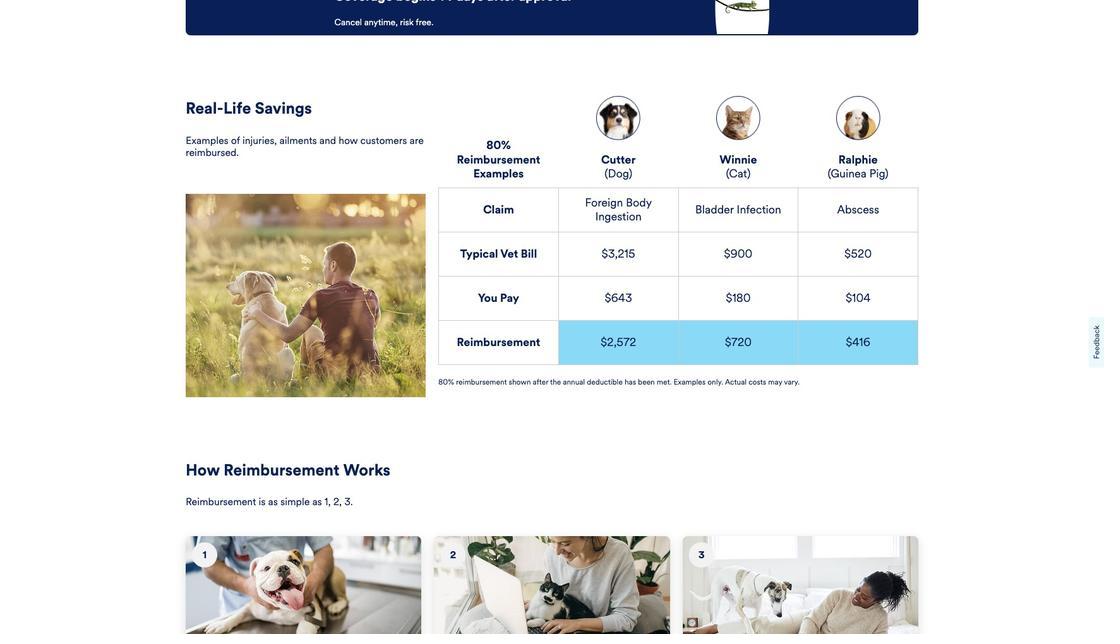 Task type: describe. For each thing, give the bounding box(es) containing it.
$104
[[846, 291, 871, 305]]

works
[[343, 460, 391, 480]]

ralphie (guinea pig)
[[828, 153, 889, 181]]

ralphie
[[839, 153, 878, 167]]

of
[[231, 134, 240, 146]]

actual
[[725, 378, 747, 386]]

is
[[259, 496, 266, 508]]

$900
[[724, 247, 753, 261]]

winnie (cat)
[[720, 153, 757, 181]]

80% for 80% reimbursement shown after the annual deductible has been met.             examples only. actual costs may vary.
[[439, 378, 454, 386]]

met.
[[657, 378, 672, 386]]

1 as from the left
[[268, 496, 278, 508]]

3
[[699, 549, 705, 561]]

deductible
[[587, 378, 623, 386]]

how reimbursement works
[[186, 460, 391, 480]]

bladder infection
[[696, 203, 782, 217]]

cancel anytime, risk free.
[[335, 17, 434, 28]]

you
[[478, 291, 498, 305]]

anytime,
[[364, 17, 398, 28]]

examples inside the examples of injuries, ailments and how customers are reimbursed.
[[186, 134, 229, 146]]

pay
[[500, 291, 519, 305]]

reimbursement up reimbursement
[[457, 335, 541, 349]]

$720
[[725, 335, 752, 349]]

are
[[410, 134, 424, 146]]

has
[[625, 378, 636, 386]]

the
[[550, 378, 561, 386]]

1
[[203, 549, 207, 561]]

$643
[[605, 291, 632, 305]]

claim
[[483, 203, 514, 217]]

2 horizontal spatial examples
[[674, 378, 706, 386]]

injuries,
[[243, 134, 277, 146]]

shown
[[509, 378, 531, 386]]

how
[[186, 460, 220, 480]]

cutter
[[601, 153, 636, 167]]

$3,215
[[602, 247, 635, 261]]

(guinea
[[828, 167, 867, 181]]

simple
[[281, 496, 310, 508]]

vary.
[[784, 378, 800, 386]]

2 as from the left
[[312, 496, 322, 508]]

you pay
[[478, 291, 519, 305]]

been
[[638, 378, 655, 386]]

reimbursement down "how"
[[186, 496, 256, 508]]

risk
[[400, 17, 414, 28]]



Task type: locate. For each thing, give the bounding box(es) containing it.
as
[[268, 496, 278, 508], [312, 496, 322, 508]]

cutter (dog)
[[601, 153, 636, 181]]

winnie
[[720, 153, 757, 167]]

$180
[[726, 291, 751, 305]]

ingestion
[[596, 210, 642, 224]]

body
[[626, 196, 652, 210]]

examples inside 80% reimbursement examples
[[474, 167, 524, 181]]

80%
[[487, 138, 511, 152], [439, 378, 454, 386]]

0 horizontal spatial examples
[[186, 134, 229, 146]]

reimbursement is as simple as 1, 2, 3.
[[186, 496, 353, 508]]

life
[[224, 99, 251, 118]]

as right the is
[[268, 496, 278, 508]]

$416
[[846, 335, 871, 349]]

80% for 80% reimbursement examples
[[487, 138, 511, 152]]

reimbursement
[[457, 153, 541, 167], [457, 335, 541, 349], [224, 460, 340, 480], [186, 496, 256, 508]]

80% reimbursement examples
[[457, 138, 541, 181]]

1,
[[325, 496, 331, 508]]

foreign body ingestion
[[585, 196, 652, 224]]

savings
[[255, 99, 312, 118]]

as left 1,
[[312, 496, 322, 508]]

vet
[[501, 247, 518, 261]]

80% reimbursement shown after the annual deductible has been met.             examples only. actual costs may vary.
[[439, 378, 800, 386]]

1 vertical spatial examples
[[474, 167, 524, 181]]

may
[[769, 378, 783, 386]]

foreign
[[585, 196, 623, 210]]

pig)
[[870, 167, 889, 181]]

annual
[[563, 378, 585, 386]]

reimbursement up the reimbursement is as simple as 1, 2, 3.
[[224, 460, 340, 480]]

1 horizontal spatial examples
[[474, 167, 524, 181]]

costs
[[749, 378, 767, 386]]

1 horizontal spatial 80%
[[487, 138, 511, 152]]

$520
[[845, 247, 872, 261]]

0 horizontal spatial 80%
[[439, 378, 454, 386]]

examples left of
[[186, 134, 229, 146]]

and
[[320, 134, 336, 146]]

ailments
[[280, 134, 317, 146]]

0 vertical spatial examples
[[186, 134, 229, 146]]

reimbursement up claim
[[457, 153, 541, 167]]

0 vertical spatial 80%
[[487, 138, 511, 152]]

1 vertical spatial 80%
[[439, 378, 454, 386]]

after
[[533, 378, 549, 386]]

examples
[[186, 134, 229, 146], [474, 167, 524, 181], [674, 378, 706, 386]]

free.
[[416, 17, 434, 28]]

3.
[[345, 496, 353, 508]]

2,
[[333, 496, 342, 508]]

reimbursed.
[[186, 146, 239, 158]]

2 vertical spatial examples
[[674, 378, 706, 386]]

0 horizontal spatial as
[[268, 496, 278, 508]]

infection
[[737, 203, 782, 217]]

bill
[[521, 247, 537, 261]]

80% inside 80% reimbursement examples
[[487, 138, 511, 152]]

$2,572
[[601, 335, 637, 349]]

typical
[[460, 247, 498, 261]]

real-life savings
[[186, 99, 312, 118]]

only.
[[708, 378, 724, 386]]

examples of injuries, ailments and how customers are reimbursed.
[[186, 134, 424, 158]]

abscess
[[837, 203, 880, 217]]

how
[[339, 134, 358, 146]]

examples right met.
[[674, 378, 706, 386]]

examples up claim
[[474, 167, 524, 181]]

(cat)
[[726, 167, 751, 181]]

real-
[[186, 99, 224, 118]]

reimbursement
[[456, 378, 507, 386]]

2
[[450, 549, 456, 561]]

customers
[[361, 134, 407, 146]]

typical vet bill
[[460, 247, 537, 261]]

(dog)
[[605, 167, 633, 181]]

cancel
[[335, 17, 362, 28]]

bladder
[[696, 203, 734, 217]]

1 horizontal spatial as
[[312, 496, 322, 508]]



Task type: vqa. For each thing, say whether or not it's contained in the screenshot.
from $12.99 up to $18.31 element
no



